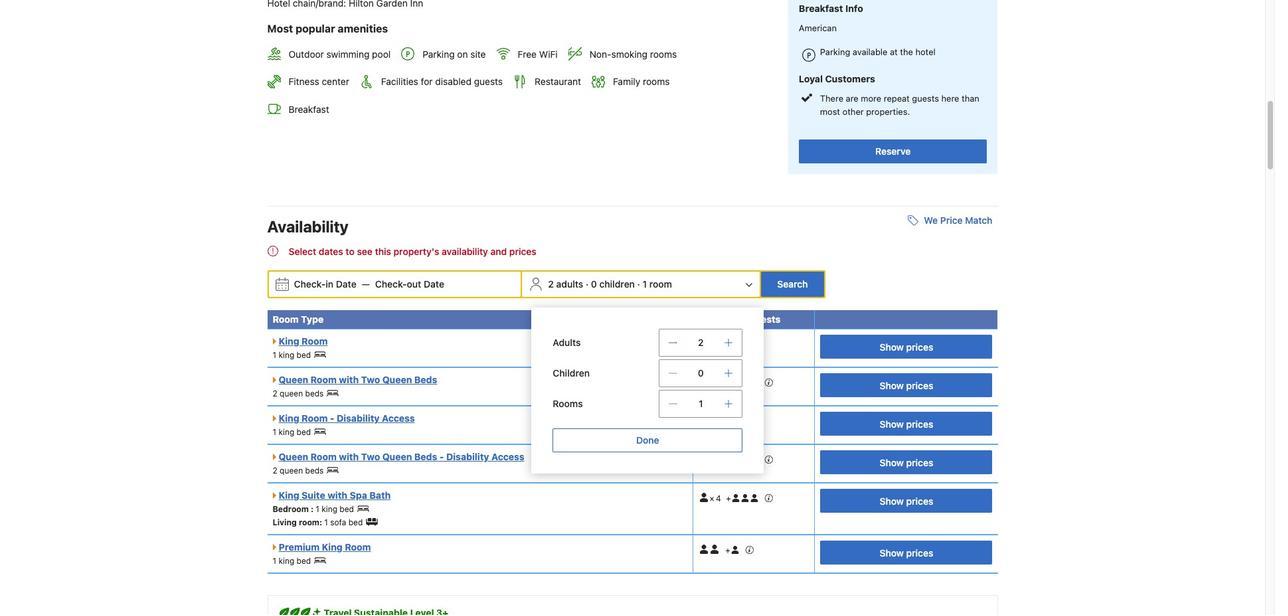 Task type: describe. For each thing, give the bounding box(es) containing it.
bedroom
[[273, 504, 309, 514]]

show prices for queen room with two queen beds
[[880, 380, 934, 391]]

non-
[[590, 49, 612, 60]]

—
[[362, 278, 370, 290]]

properties.
[[867, 106, 911, 117]]

on
[[457, 49, 468, 60]]

rooms
[[553, 398, 583, 409]]

끖
[[802, 94, 813, 102]]

other
[[843, 106, 864, 117]]

room for king room - disability access
[[302, 413, 328, 424]]

queen room with two queen beds - disability access
[[279, 451, 525, 462]]

4 for king suite with spa bath
[[716, 494, 721, 504]]

0 horizontal spatial access
[[382, 413, 415, 424]]

prices for premium king room
[[907, 547, 934, 559]]

fitness center
[[289, 76, 349, 87]]

show for premium king room
[[880, 547, 904, 559]]

of
[[738, 314, 748, 325]]

for
[[421, 76, 433, 87]]

prices for king room - disability access
[[907, 418, 934, 430]]

the
[[901, 47, 914, 57]]

we price match
[[925, 215, 993, 226]]

prices for king room
[[907, 341, 934, 353]]

amenities
[[338, 22, 388, 34]]

match
[[966, 215, 993, 226]]

king for premium king room
[[279, 556, 295, 566]]

0 vertical spatial rooms
[[650, 49, 677, 60]]

out
[[407, 278, 422, 290]]

room for queen room with two queen beds
[[311, 374, 337, 385]]

living
[[273, 518, 297, 528]]

customers
[[826, 73, 876, 84]]

king room link
[[273, 336, 328, 347]]

premium king room
[[279, 542, 371, 553]]

+ for premium king room
[[726, 546, 731, 556]]

loyal
[[799, 73, 823, 84]]

× 4 for king suite with spa bath
[[710, 494, 721, 504]]

beds for queen room with two queen beds
[[415, 374, 438, 385]]

+ for king room - disability access
[[726, 417, 731, 427]]

price
[[941, 215, 963, 226]]

center
[[322, 76, 349, 87]]

popular
[[296, 22, 335, 34]]

we
[[925, 215, 938, 226]]

room for queen room with two queen beds - disability access
[[311, 451, 337, 462]]

2 4 from the top
[[716, 455, 721, 465]]

king room
[[279, 336, 328, 347]]

reserve
[[876, 145, 911, 157]]

+ for queen room with two queen beds
[[727, 378, 732, 388]]

1 king bed for king room
[[273, 350, 311, 360]]

parking for parking on site
[[423, 49, 455, 60]]

most
[[821, 106, 841, 117]]

property's
[[394, 246, 440, 257]]

queen for queen room with two queen beds
[[280, 389, 303, 399]]

available
[[853, 47, 888, 57]]

pool
[[372, 49, 391, 60]]

premium king room link
[[273, 542, 371, 553]]

smoking
[[612, 49, 648, 60]]

done
[[637, 435, 660, 446]]

site
[[471, 49, 486, 60]]

availability
[[442, 246, 488, 257]]

see
[[357, 246, 373, 257]]

show prices for premium king room
[[880, 547, 934, 559]]

and
[[491, 246, 507, 257]]

facilities for disabled guests
[[381, 76, 503, 87]]

reserve button
[[799, 140, 988, 163]]

select dates to see this property's availability and prices region
[[267, 244, 999, 260]]

breakfast info
[[799, 3, 864, 14]]

2 adults · 0 children · 1 room button
[[524, 272, 759, 297]]

1 vertical spatial disability
[[447, 451, 490, 462]]

breakfast for breakfast info
[[799, 3, 844, 14]]

+ for king suite with spa bath
[[727, 494, 732, 504]]

room type
[[273, 314, 324, 325]]

repeat
[[884, 93, 910, 104]]

bed for premium king room
[[297, 556, 311, 566]]

with for queen room with two queen beds
[[339, 374, 359, 385]]

than
[[962, 93, 980, 104]]

family
[[613, 76, 641, 87]]

2 queen beds for queen room with two queen beds
[[273, 389, 324, 399]]

× for queen room with two queen beds
[[710, 378, 715, 388]]

free
[[518, 49, 537, 60]]

type
[[301, 314, 324, 325]]

king down king suite with spa bath link
[[322, 504, 338, 514]]

non-smoking rooms
[[590, 49, 677, 60]]

king for king room
[[279, 350, 295, 360]]

room for king room
[[302, 336, 328, 347]]

0 vertical spatial :
[[311, 504, 314, 514]]

restaurant
[[535, 76, 582, 87]]

king suite with spa bath link
[[273, 490, 391, 501]]

+ for king room
[[726, 340, 731, 350]]

king for king suite with spa bath
[[279, 490, 300, 501]]

sofa
[[330, 518, 346, 528]]

queen down king room link
[[279, 374, 308, 385]]

premium
[[279, 542, 320, 553]]

swimming
[[327, 49, 370, 60]]

done button
[[553, 429, 743, 453]]

at
[[891, 47, 898, 57]]

2 up bedroom at the bottom left of the page
[[273, 466, 278, 476]]

king room - disability access
[[279, 413, 415, 424]]

queen room with two queen beds
[[279, 374, 438, 385]]

info
[[846, 3, 864, 14]]

guests inside there are more repeat guests here than most other properties.
[[913, 93, 940, 104]]

room up king room link
[[273, 314, 299, 325]]

2 × from the top
[[710, 455, 715, 465]]

4 adults, 3 children element for king suite with spa bath
[[699, 489, 774, 504]]

queen room with two queen beds - disability access link
[[273, 451, 525, 462]]

here
[[942, 93, 960, 104]]

0 horizontal spatial disability
[[337, 413, 380, 424]]

disabled
[[435, 76, 472, 87]]

facilities
[[381, 76, 419, 87]]

2 adults, 1 child element for -
[[699, 412, 755, 427]]

king for king room
[[279, 336, 300, 347]]

2 × 4 from the top
[[710, 455, 721, 465]]

room inside "button"
[[650, 278, 673, 290]]

most popular amenities
[[267, 22, 388, 34]]

fitness
[[289, 76, 319, 87]]

1 sofa bed
[[324, 518, 363, 528]]

2 inside 2 adults · 0 children · 1 room "button"
[[549, 278, 554, 290]]

queen up suite
[[279, 451, 308, 462]]

queen for queen room with two queen beds - disability access
[[280, 466, 303, 476]]

number of guests
[[699, 314, 781, 325]]

1 vertical spatial rooms
[[643, 76, 670, 87]]

1 2 adults, 1 child element from the top
[[699, 335, 755, 350]]

check-in date button
[[289, 272, 362, 296]]

select dates to see this property's availability and prices
[[289, 246, 537, 257]]

1 vertical spatial :
[[320, 518, 322, 528]]

search button
[[762, 272, 824, 297]]



Task type: vqa. For each thing, say whether or not it's contained in the screenshot.


Task type: locate. For each thing, give the bounding box(es) containing it.
2 horizontal spatial guests
[[913, 93, 940, 104]]

prices for king suite with spa bath
[[907, 495, 934, 507]]

1 horizontal spatial breakfast
[[799, 3, 844, 14]]

prices inside region
[[510, 246, 537, 257]]

0 vertical spatial guests
[[474, 76, 503, 87]]

4 show prices from the top
[[880, 457, 934, 468]]

0 horizontal spatial breakfast
[[289, 103, 329, 115]]

0 horizontal spatial guests
[[474, 76, 503, 87]]

1 vertical spatial breakfast
[[289, 103, 329, 115]]

6 show from the top
[[880, 547, 904, 559]]

0 vertical spatial breakfast
[[799, 3, 844, 14]]

1 horizontal spatial date
[[424, 278, 445, 290]]

1 vertical spatial 0
[[698, 367, 704, 379]]

are
[[846, 93, 859, 104]]

1 horizontal spatial parking
[[821, 47, 851, 57]]

0 horizontal spatial date
[[336, 278, 357, 290]]

2 queen beds up king room - disability access link
[[273, 389, 324, 399]]

-
[[330, 413, 335, 424], [440, 451, 444, 462]]

2 queen beds for queen room with two queen beds - disability access
[[273, 466, 324, 476]]

parking available at the hotel
[[821, 47, 936, 57]]

show prices for king room
[[880, 341, 934, 353]]

0 horizontal spatial -
[[330, 413, 335, 424]]

with for king suite with spa bath
[[328, 490, 348, 501]]

queen up king room - disability access
[[383, 374, 412, 385]]

rooms
[[650, 49, 677, 60], [643, 76, 670, 87]]

king
[[279, 336, 300, 347], [279, 413, 300, 424], [279, 490, 300, 501], [322, 542, 343, 553]]

bed down premium
[[297, 556, 311, 566]]

beds for queen room with two queen beds - disability access
[[305, 466, 324, 476]]

queen down king room link
[[280, 389, 303, 399]]

1 king bed
[[273, 350, 311, 360], [273, 427, 311, 437], [316, 504, 354, 514], [273, 556, 311, 566]]

4 adults, 3 children element for queen room with two queen beds
[[699, 373, 774, 388]]

parking for parking available at the hotel
[[821, 47, 851, 57]]

1 vertical spatial access
[[492, 451, 525, 462]]

1 horizontal spatial guests
[[750, 314, 781, 325]]

2 vertical spatial with
[[328, 490, 348, 501]]

with down king room - disability access
[[339, 451, 359, 462]]

0 vertical spatial access
[[382, 413, 415, 424]]

2 queen beds
[[273, 389, 324, 399], [273, 466, 324, 476]]

date right the out
[[424, 278, 445, 290]]

2 down number
[[699, 337, 704, 348]]

children
[[600, 278, 635, 290]]

2 queen beds up suite
[[273, 466, 324, 476]]

1 king bed down king room - disability access link
[[273, 427, 311, 437]]

show for queen room with two queen beds - disability access
[[880, 457, 904, 468]]

3 4 from the top
[[716, 494, 721, 504]]

4 adults, 3 children element for queen room with two queen beds - disability access
[[699, 451, 774, 465]]

bed
[[297, 350, 311, 360], [297, 427, 311, 437], [340, 504, 354, 514], [349, 518, 363, 528], [297, 556, 311, 566]]

1 check- from the left
[[294, 278, 326, 290]]

breakfast for breakfast
[[289, 103, 329, 115]]

2 2 queen beds from the top
[[273, 466, 324, 476]]

rooms right smoking
[[650, 49, 677, 60]]

king
[[279, 350, 295, 360], [279, 427, 295, 437], [322, 504, 338, 514], [279, 556, 295, 566]]

room up king suite with spa bath link
[[311, 451, 337, 462]]

5 show from the top
[[880, 495, 904, 507]]

show for king suite with spa bath
[[880, 495, 904, 507]]

with up king room - disability access
[[339, 374, 359, 385]]

living room :
[[273, 518, 322, 528]]

2 vertical spatial × 4
[[710, 494, 721, 504]]

1 inside "button"
[[643, 278, 647, 290]]

two
[[361, 374, 380, 385], [361, 451, 380, 462]]

:
[[311, 504, 314, 514], [320, 518, 322, 528]]

1 vertical spatial 4
[[716, 455, 721, 465]]

guests left here
[[913, 93, 940, 104]]

1 4 adults, 3 children element from the top
[[699, 373, 774, 388]]

2 · from the left
[[638, 278, 641, 290]]

two for queen room with two queen beds - disability access
[[361, 451, 380, 462]]

spa
[[350, 490, 367, 501]]

wifi
[[540, 49, 558, 60]]

1 king bed up 'sofa'
[[316, 504, 354, 514]]

1 king bed for premium king room
[[273, 556, 311, 566]]

room down type at the bottom left of the page
[[302, 336, 328, 347]]

room down queen room with two queen beds link
[[302, 413, 328, 424]]

show
[[880, 341, 904, 353], [880, 380, 904, 391], [880, 418, 904, 430], [880, 457, 904, 468], [880, 495, 904, 507], [880, 547, 904, 559]]

bed for king room - disability access
[[297, 427, 311, 437]]

2 adults, 1 child element
[[699, 335, 755, 350], [699, 412, 755, 427], [699, 541, 755, 556]]

2 vertical spatial 2 adults, 1 child element
[[699, 541, 755, 556]]

queen
[[279, 374, 308, 385], [383, 374, 412, 385], [279, 451, 308, 462], [383, 451, 412, 462]]

show prices for king suite with spa bath
[[880, 495, 934, 507]]

1 queen from the top
[[280, 389, 303, 399]]

2 show prices from the top
[[880, 380, 934, 391]]

queen up suite
[[280, 466, 303, 476]]

show for king room
[[880, 341, 904, 353]]

1 date from the left
[[336, 278, 357, 290]]

access
[[382, 413, 415, 424], [492, 451, 525, 462]]

3 show from the top
[[880, 418, 904, 430]]

2 vertical spatial 4
[[716, 494, 721, 504]]

1 two from the top
[[361, 374, 380, 385]]

× 4 for queen room with two queen beds
[[710, 378, 721, 388]]

1 horizontal spatial check-
[[375, 278, 407, 290]]

parking up loyal customers
[[821, 47, 851, 57]]

more
[[861, 93, 882, 104]]

in
[[326, 278, 334, 290]]

1 vertical spatial -
[[440, 451, 444, 462]]

1 horizontal spatial ·
[[638, 278, 641, 290]]

beds up king room - disability access link
[[305, 389, 324, 399]]

free wifi
[[518, 49, 558, 60]]

2 check- from the left
[[375, 278, 407, 290]]

0 vertical spatial -
[[330, 413, 335, 424]]

rooms right the family
[[643, 76, 670, 87]]

queen up bath
[[383, 451, 412, 462]]

1 vertical spatial × 4
[[710, 455, 721, 465]]

parking left on
[[423, 49, 455, 60]]

5 show prices from the top
[[880, 495, 934, 507]]

bedroom :
[[273, 504, 314, 514]]

1 4 from the top
[[716, 378, 721, 388]]

4 adults, 3 children element
[[699, 373, 774, 388], [699, 451, 774, 465], [699, 489, 774, 504]]

0 vertical spatial 4
[[716, 378, 721, 388]]

× for king suite with spa bath
[[710, 494, 715, 504]]

king suite with spa bath
[[279, 490, 391, 501]]

king down king room - disability access link
[[279, 427, 295, 437]]

select
[[289, 246, 316, 257]]

king room - disability access link
[[273, 413, 415, 424]]

0 horizontal spatial ·
[[586, 278, 589, 290]]

bed down king room - disability access link
[[297, 427, 311, 437]]

outdoor swimming pool
[[289, 49, 391, 60]]

1 beds from the top
[[415, 374, 438, 385]]

guests
[[474, 76, 503, 87], [913, 93, 940, 104], [750, 314, 781, 325]]

show prices for king room - disability access
[[880, 418, 934, 430]]

there are more repeat guests here than most other properties.
[[821, 93, 980, 117]]

king for king room - disability access
[[279, 427, 295, 437]]

1 vertical spatial beds
[[415, 451, 438, 462]]

disability
[[337, 413, 380, 424], [447, 451, 490, 462]]

0 horizontal spatial check-
[[294, 278, 326, 290]]

availability
[[267, 217, 349, 236]]

1 king bed down king room link
[[273, 350, 311, 360]]

3 × 4 from the top
[[710, 494, 721, 504]]

0 vertical spatial queen
[[280, 389, 303, 399]]

1 beds from the top
[[305, 389, 324, 399]]

0 vertical spatial two
[[361, 374, 380, 385]]

beds for queen room with two queen beds
[[305, 389, 324, 399]]

1 vertical spatial two
[[361, 451, 380, 462]]

0 vertical spatial ×
[[710, 378, 715, 388]]

beds for queen room with two queen beds - disability access
[[415, 451, 438, 462]]

beds up suite
[[305, 466, 324, 476]]

1 × from the top
[[710, 378, 715, 388]]

2 vertical spatial ×
[[710, 494, 715, 504]]

1 horizontal spatial -
[[440, 451, 444, 462]]

parking
[[821, 47, 851, 57], [423, 49, 455, 60]]

2 left adults
[[549, 278, 554, 290]]

4 show from the top
[[880, 457, 904, 468]]

4 for queen room with two queen beds
[[716, 378, 721, 388]]

0 down number
[[698, 367, 704, 379]]

prices for queen room with two queen beds
[[907, 380, 934, 391]]

2 4 adults, 3 children element from the top
[[699, 451, 774, 465]]

1 show from the top
[[880, 341, 904, 353]]

breakfast up american
[[799, 3, 844, 14]]

adults
[[553, 337, 581, 348]]

0 vertical spatial with
[[339, 374, 359, 385]]

queen room with two queen beds link
[[273, 374, 438, 385]]

3 4 adults, 3 children element from the top
[[699, 489, 774, 504]]

0 vertical spatial beds
[[415, 374, 438, 385]]

two up bath
[[361, 451, 380, 462]]

2 two from the top
[[361, 451, 380, 462]]

1 king bed down premium
[[273, 556, 311, 566]]

2 vertical spatial 4 adults, 3 children element
[[699, 489, 774, 504]]

0 vertical spatial × 4
[[710, 378, 721, 388]]

date
[[336, 278, 357, 290], [424, 278, 445, 290]]

show for queen room with two queen beds
[[880, 380, 904, 391]]

room
[[273, 314, 299, 325], [302, 336, 328, 347], [311, 374, 337, 385], [302, 413, 328, 424], [311, 451, 337, 462], [345, 542, 371, 553]]

2 2 adults, 1 child element from the top
[[699, 412, 755, 427]]

2 vertical spatial guests
[[750, 314, 781, 325]]

0 horizontal spatial parking
[[423, 49, 455, 60]]

room down bedroom :
[[299, 518, 320, 528]]

queen
[[280, 389, 303, 399], [280, 466, 303, 476]]

2 queen from the top
[[280, 466, 303, 476]]

2 beds from the top
[[415, 451, 438, 462]]

check-out date button
[[370, 272, 450, 296]]

0 vertical spatial 4 adults, 3 children element
[[699, 373, 774, 388]]

3 show prices from the top
[[880, 418, 934, 430]]

1 king bed for king room - disability access
[[273, 427, 311, 437]]

show prices for queen room with two queen beds - disability access
[[880, 457, 934, 468]]

dates
[[319, 246, 343, 257]]

family rooms
[[613, 76, 670, 87]]

1 2 queen beds from the top
[[273, 389, 324, 399]]

0 vertical spatial disability
[[337, 413, 380, 424]]

1 vertical spatial guests
[[913, 93, 940, 104]]

0 inside "button"
[[591, 278, 597, 290]]

2 down king room link
[[273, 389, 278, 399]]

1 vertical spatial 4 adults, 3 children element
[[699, 451, 774, 465]]

show for king room - disability access
[[880, 418, 904, 430]]

2
[[549, 278, 554, 290], [699, 337, 704, 348], [273, 389, 278, 399], [273, 466, 278, 476]]

1 vertical spatial with
[[339, 451, 359, 462]]

loyal customers
[[799, 73, 876, 84]]

3 × from the top
[[710, 494, 715, 504]]

bath
[[370, 490, 391, 501]]

bed up 1 sofa bed
[[340, 504, 354, 514]]

room up king room - disability access link
[[311, 374, 337, 385]]

· right adults
[[586, 278, 589, 290]]

two for queen room with two queen beds
[[361, 374, 380, 385]]

breakfast down fitness
[[289, 103, 329, 115]]

adults
[[557, 278, 584, 290]]

suite
[[302, 490, 325, 501]]

0 vertical spatial room
[[650, 278, 673, 290]]

1 horizontal spatial disability
[[447, 451, 490, 462]]

0
[[591, 278, 597, 290], [698, 367, 704, 379]]

guests down site
[[474, 76, 503, 87]]

0 vertical spatial 2 queen beds
[[273, 389, 324, 399]]

with for queen room with two queen beds - disability access
[[339, 451, 359, 462]]

bed down king room
[[297, 350, 311, 360]]

1 vertical spatial beds
[[305, 466, 324, 476]]

room
[[650, 278, 673, 290], [299, 518, 320, 528]]

: left 'sofa'
[[320, 518, 322, 528]]

outdoor
[[289, 49, 324, 60]]

prices
[[510, 246, 537, 257], [907, 341, 934, 353], [907, 380, 934, 391], [907, 418, 934, 430], [907, 457, 934, 468], [907, 495, 934, 507], [907, 547, 934, 559]]

: down suite
[[311, 504, 314, 514]]

2 adults, 1 child element for room
[[699, 541, 755, 556]]

there
[[821, 93, 844, 104]]

hotel
[[916, 47, 936, 57]]

most
[[267, 22, 293, 34]]

4
[[716, 378, 721, 388], [716, 455, 721, 465], [716, 494, 721, 504]]

king for king room - disability access
[[279, 413, 300, 424]]

1 horizontal spatial access
[[492, 451, 525, 462]]

0 vertical spatial 2 adults, 1 child element
[[699, 335, 755, 350]]

check- down select
[[294, 278, 326, 290]]

1 show prices from the top
[[880, 341, 934, 353]]

guests right of
[[750, 314, 781, 325]]

0 horizontal spatial :
[[311, 504, 314, 514]]

1 × 4 from the top
[[710, 378, 721, 388]]

1 vertical spatial ×
[[710, 455, 715, 465]]

0 horizontal spatial room
[[299, 518, 320, 528]]

parking on site
[[423, 49, 486, 60]]

american
[[799, 22, 837, 33]]

beds
[[305, 389, 324, 399], [305, 466, 324, 476]]

· right children
[[638, 278, 641, 290]]

2 date from the left
[[424, 278, 445, 290]]

check-
[[294, 278, 326, 290], [375, 278, 407, 290]]

2 beds from the top
[[305, 466, 324, 476]]

1 vertical spatial queen
[[280, 466, 303, 476]]

two up king room - disability access
[[361, 374, 380, 385]]

number
[[699, 314, 736, 325]]

king down king room link
[[279, 350, 295, 360]]

1 vertical spatial 2 queen beds
[[273, 466, 324, 476]]

0 horizontal spatial 0
[[591, 278, 597, 290]]

2 adults · 0 children · 1 room
[[549, 278, 673, 290]]

×
[[710, 378, 715, 388], [710, 455, 715, 465], [710, 494, 715, 504]]

1 vertical spatial 2 adults, 1 child element
[[699, 412, 755, 427]]

6 show prices from the top
[[880, 547, 934, 559]]

check- right — on the top left of the page
[[375, 278, 407, 290]]

room down 1 sofa bed
[[345, 542, 371, 553]]

1 horizontal spatial 0
[[698, 367, 704, 379]]

room down select dates to see this property's availability and prices region
[[650, 278, 673, 290]]

1 horizontal spatial :
[[320, 518, 322, 528]]

1 · from the left
[[586, 278, 589, 290]]

bed for king room
[[297, 350, 311, 360]]

3 2 adults, 1 child element from the top
[[699, 541, 755, 556]]

× 4
[[710, 378, 721, 388], [710, 455, 721, 465], [710, 494, 721, 504]]

prices for queen room with two queen beds - disability access
[[907, 457, 934, 468]]

search
[[778, 278, 808, 290]]

this
[[375, 246, 391, 257]]

bed right 'sofa'
[[349, 518, 363, 528]]

king down premium
[[279, 556, 295, 566]]

date right in
[[336, 278, 357, 290]]

with
[[339, 374, 359, 385], [339, 451, 359, 462], [328, 490, 348, 501]]

0 vertical spatial beds
[[305, 389, 324, 399]]

0 left children
[[591, 278, 597, 290]]

1 horizontal spatial room
[[650, 278, 673, 290]]

children
[[553, 367, 590, 379]]

with left spa
[[328, 490, 348, 501]]

2 show from the top
[[880, 380, 904, 391]]

1 vertical spatial room
[[299, 518, 320, 528]]

0 vertical spatial 0
[[591, 278, 597, 290]]



